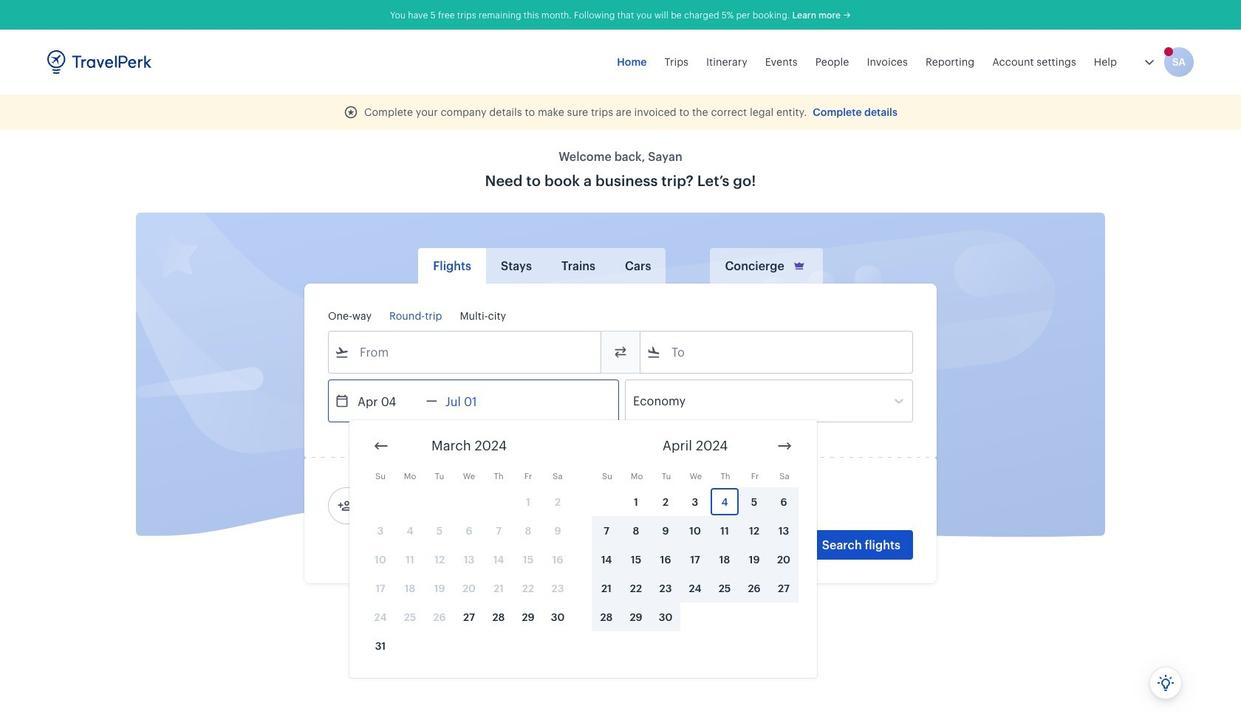 Task type: locate. For each thing, give the bounding box(es) containing it.
To search field
[[662, 341, 894, 364]]

Add first traveler search field
[[353, 495, 506, 518]]

Depart text field
[[350, 381, 427, 422]]



Task type: describe. For each thing, give the bounding box(es) containing it.
calendar application
[[350, 421, 1242, 679]]

From search field
[[350, 341, 582, 364]]

Return text field
[[437, 381, 514, 422]]

move forward to switch to the next month. image
[[776, 438, 794, 455]]

move backward to switch to the previous month. image
[[373, 438, 390, 455]]



